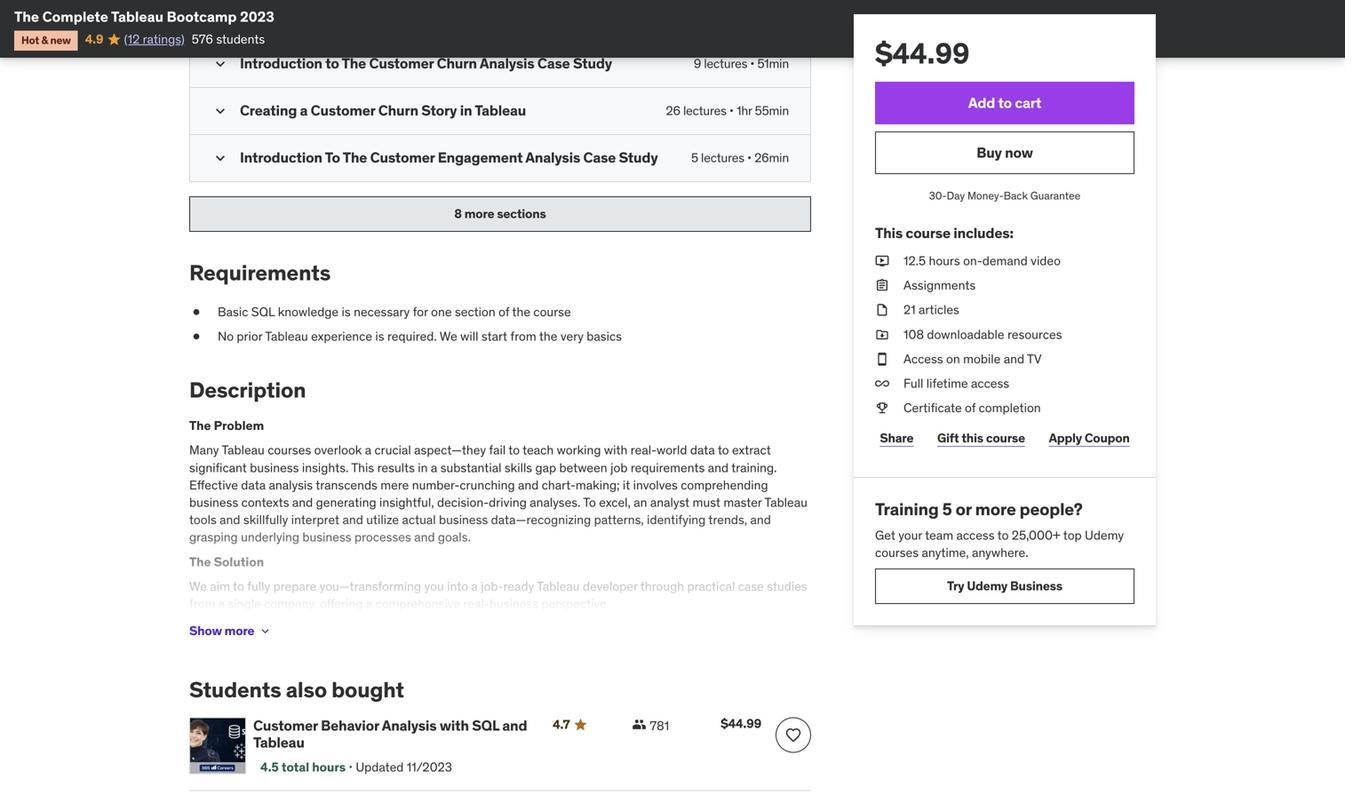 Task type: vqa. For each thing, say whether or not it's contained in the screenshot.
"17 lectures"
no



Task type: describe. For each thing, give the bounding box(es) containing it.
and left tv
[[1004, 351, 1025, 367]]

basic sql knowledge is necessary for one section of the course
[[218, 304, 571, 320]]

21
[[904, 302, 916, 318]]

ratings)
[[143, 31, 185, 47]]

0 vertical spatial this
[[875, 224, 903, 242]]

21 articles
[[904, 302, 960, 318]]

a right into
[[471, 578, 478, 594]]

0 vertical spatial the
[[512, 304, 531, 320]]

the down the creating a customer churn story in tableau
[[343, 148, 367, 166]]

courses inside training 5 or more people? get your team access to 25,000+ top udemy courses anytime, anywhere.
[[875, 545, 919, 561]]

working
[[557, 442, 601, 458]]

courses inside 'the problem many tableau courses overlook a crucial aspect—they fail to teach working with real-world data to extract significant business insights. this results in a substantial skills gap between job requirements and training. effective data analysis transcends mere number-crunching and chart-making; it involves comprehending business contexts and generating insightful, decision-driving analyses. to excel, an analyst must master tableau tools and skillfully interpret and utilize actual business data—recognizing patterns, identifying trends, and grasping underlying business processes and goals. the solution we aim to fully prepare you—transforming you into a job-ready tableau developer through practical case studies from a single company, offering a comprehensive real-business perspective.'
[[268, 442, 311, 458]]

utilize
[[366, 512, 399, 528]]

business down decision-
[[439, 512, 488, 528]]

to right fail
[[509, 442, 520, 458]]

and down skills
[[518, 477, 539, 493]]

xsmall image for access
[[875, 351, 890, 368]]

required.
[[387, 329, 437, 345]]

the problem many tableau courses overlook a crucial aspect—they fail to teach working with real-world data to extract significant business insights. this results in a substantial skills gap between job requirements and training. effective data analysis transcends mere number-crunching and chart-making; it involves comprehending business contexts and generating insightful, decision-driving analyses. to excel, an analyst must master tableau tools and skillfully interpret and utilize actual business data—recognizing patterns, identifying trends, and grasping underlying business processes and goals. the solution we aim to fully prepare you—transforming you into a job-ready tableau developer through practical case studies from a single company, offering a comprehensive real-business perspective.
[[189, 418, 808, 612]]

skillfully
[[243, 512, 288, 528]]

xsmall image inside show more button
[[258, 624, 272, 639]]

and down the master
[[751, 512, 771, 528]]

buy now button
[[875, 132, 1135, 174]]

study for introduction to the customer engagement analysis case study
[[619, 148, 658, 166]]

55min
[[755, 103, 789, 119]]

excel,
[[599, 495, 631, 511]]

customer behavior analysis with sql and tableau link
[[253, 717, 532, 752]]

introduction for introduction to the customer engagement analysis case study
[[240, 148, 323, 166]]

downloadable
[[927, 326, 1005, 342]]

with inside 'the problem many tableau courses overlook a crucial aspect—they fail to teach working with real-world data to extract significant business insights. this results in a substantial skills gap between job requirements and training. effective data analysis transcends mere number-crunching and chart-making; it involves comprehending business contexts and generating insightful, decision-driving analyses. to excel, an analyst must master tableau tools and skillfully interpret and utilize actual business data—recognizing patterns, identifying trends, and grasping underlying business processes and goals. the solution we aim to fully prepare you—transforming you into a job-ready tableau developer through practical case studies from a single company, offering a comprehensive real-business perspective.'
[[604, 442, 628, 458]]

tableau up "(12"
[[111, 8, 164, 26]]

gap
[[536, 460, 557, 476]]

studies
[[767, 578, 808, 594]]

data—recognizing
[[491, 512, 591, 528]]

interpret
[[291, 512, 340, 528]]

business down ready at left
[[490, 596, 539, 612]]

and up grasping at the bottom left of the page
[[220, 512, 240, 528]]

more for show more
[[225, 623, 255, 639]]

try udemy business
[[948, 578, 1063, 594]]

we inside 'the problem many tableau courses overlook a crucial aspect—they fail to teach working with real-world data to extract significant business insights. this results in a substantial skills gap between job requirements and training. effective data analysis transcends mere number-crunching and chart-making; it involves comprehending business contexts and generating insightful, decision-driving analyses. to excel, an analyst must master tableau tools and skillfully interpret and utilize actual business data—recognizing patterns, identifying trends, and grasping underlying business processes and goals. the solution we aim to fully prepare you—transforming you into a job-ready tableau developer through practical case studies from a single company, offering a comprehensive real-business perspective.'
[[189, 578, 207, 594]]

0 vertical spatial sql
[[251, 304, 275, 320]]

and down generating on the left bottom of the page
[[343, 512, 363, 528]]

basics
[[587, 329, 622, 345]]

must
[[693, 495, 721, 511]]

aspect—they
[[414, 442, 486, 458]]

completion
[[979, 400, 1041, 416]]

lifetime
[[927, 375, 968, 391]]

company,
[[264, 596, 317, 612]]

very
[[561, 329, 584, 345]]

8 more sections
[[455, 206, 546, 222]]

training.
[[732, 460, 777, 476]]

customer up the creating a customer churn story in tableau
[[369, 54, 434, 72]]

students
[[189, 677, 281, 704]]

(12 ratings)
[[124, 31, 185, 47]]

xsmall image for no prior tableau experience is required. we will start from the very basics
[[189, 328, 204, 346]]

1 horizontal spatial data
[[691, 442, 715, 458]]

in inside 'the problem many tableau courses overlook a crucial aspect—they fail to teach working with real-world data to extract significant business insights. this results in a substantial skills gap between job requirements and training. effective data analysis transcends mere number-crunching and chart-making; it involves comprehending business contexts and generating insightful, decision-driving analyses. to excel, an analyst must master tableau tools and skillfully interpret and utilize actual business data—recognizing patterns, identifying trends, and grasping underlying business processes and goals. the solution we aim to fully prepare you—transforming you into a job-ready tableau developer through practical case studies from a single company, offering a comprehensive real-business perspective.'
[[418, 460, 428, 476]]

contexts
[[241, 495, 289, 511]]

small image for creating
[[212, 102, 229, 120]]

2023
[[240, 8, 275, 26]]

0 vertical spatial from
[[511, 329, 537, 345]]

51min
[[758, 55, 789, 71]]

prepare
[[273, 578, 317, 594]]

1 vertical spatial of
[[965, 400, 976, 416]]

assignments
[[904, 277, 976, 293]]

business up analysis
[[250, 460, 299, 476]]

and down actual
[[414, 529, 435, 545]]

customer right creating
[[311, 101, 375, 119]]

experience
[[311, 329, 372, 345]]

show more
[[189, 623, 255, 639]]

no prior tableau experience is required. we will start from the very basics
[[218, 329, 622, 345]]

introduction to the customer engagement analysis case study
[[240, 148, 658, 166]]

to inside $44.99 add to cart
[[999, 94, 1012, 112]]

case for introduction to the customer churn analysis case study
[[538, 54, 570, 72]]

you—transforming
[[320, 578, 421, 594]]

comprehending
[[681, 477, 769, 493]]

wishlist image
[[785, 727, 803, 744]]

requirements
[[189, 259, 331, 286]]

2 small image from the top
[[212, 55, 229, 73]]

share
[[880, 430, 914, 446]]

job-
[[481, 578, 504, 594]]

no
[[218, 329, 234, 345]]

students also bought
[[189, 677, 404, 704]]

ready
[[504, 578, 534, 594]]

behavior
[[321, 717, 379, 735]]

0 vertical spatial of
[[499, 304, 510, 320]]

single
[[228, 596, 261, 612]]

making;
[[576, 477, 620, 493]]

results
[[377, 460, 415, 476]]

patterns,
[[594, 512, 644, 528]]

lectures for introduction to the customer churn analysis case study
[[704, 55, 748, 71]]

tableau down problem
[[222, 442, 265, 458]]

0 vertical spatial hours
[[929, 253, 961, 269]]

updated 11/2023
[[356, 759, 452, 775]]

0 vertical spatial real-
[[631, 442, 657, 458]]

30-
[[930, 189, 947, 203]]

day
[[947, 189, 965, 203]]

case
[[738, 578, 764, 594]]

processes
[[355, 529, 411, 545]]

xsmall image for 781
[[632, 718, 647, 732]]

0 horizontal spatial to
[[325, 148, 340, 166]]

4.7
[[553, 717, 570, 733]]

$44.99 add to cart
[[875, 36, 1042, 112]]

1 vertical spatial churn
[[378, 101, 419, 119]]

xsmall image for 12.5
[[875, 252, 890, 270]]

and up comprehending
[[708, 460, 729, 476]]

driving
[[489, 495, 527, 511]]

0 horizontal spatial is
[[342, 304, 351, 320]]

crunching
[[460, 477, 515, 493]]

requirements
[[631, 460, 705, 476]]

business down interpret on the bottom
[[302, 529, 352, 545]]

30-day money-back guarantee
[[930, 189, 1081, 203]]

involves
[[633, 477, 678, 493]]

tools
[[189, 512, 217, 528]]

full lifetime access
[[904, 375, 1010, 391]]

chart-
[[542, 477, 576, 493]]

1 vertical spatial the
[[539, 329, 558, 345]]

a up number- at left bottom
[[431, 460, 438, 476]]

trends,
[[709, 512, 748, 528]]

analyses.
[[530, 495, 581, 511]]

• for introduction to the customer engagement analysis case study
[[748, 150, 752, 166]]

will
[[461, 329, 479, 345]]

also
[[286, 677, 327, 704]]

team
[[925, 527, 954, 543]]

add to cart button
[[875, 82, 1135, 124]]

gift
[[938, 430, 959, 446]]

includes:
[[954, 224, 1014, 242]]

sql inside the customer behavior analysis with sql and tableau
[[472, 717, 500, 735]]

small image for introduction
[[212, 149, 229, 167]]

bought
[[332, 677, 404, 704]]

actual
[[402, 512, 436, 528]]

4.5
[[260, 759, 279, 775]]

a down the you—transforming
[[366, 596, 373, 612]]

xsmall image for 108 downloadable resources
[[875, 326, 890, 343]]

customer down the creating a customer churn story in tableau
[[370, 148, 435, 166]]

insights.
[[302, 460, 349, 476]]

0 horizontal spatial 5
[[691, 150, 698, 166]]

• for introduction to the customer churn analysis case study
[[750, 55, 755, 71]]

and down analysis
[[292, 495, 313, 511]]

to up the creating a customer churn story in tableau
[[325, 54, 339, 72]]

26 lectures • 1hr 55min
[[666, 103, 789, 119]]

1 vertical spatial hours
[[312, 759, 346, 775]]

certificate
[[904, 400, 962, 416]]

and inside the customer behavior analysis with sql and tableau
[[502, 717, 527, 735]]

hot & new
[[21, 33, 71, 47]]

1 vertical spatial real-
[[464, 596, 490, 612]]



Task type: locate. For each thing, give the bounding box(es) containing it.
introduction
[[240, 54, 323, 72], [240, 148, 323, 166]]

11/2023
[[407, 759, 452, 775]]

business down effective
[[189, 495, 238, 511]]

lectures down 26 lectures • 1hr 55min
[[701, 150, 745, 166]]

xsmall image left 108
[[875, 326, 890, 343]]

from down aim
[[189, 596, 215, 612]]

we left aim
[[189, 578, 207, 594]]

5
[[691, 150, 698, 166], [943, 499, 952, 520]]

more for 8 more sections
[[465, 206, 495, 222]]

1 horizontal spatial hours
[[929, 253, 961, 269]]

to down making;
[[583, 495, 596, 511]]

from inside 'the problem many tableau courses overlook a crucial aspect—they fail to teach working with real-world data to extract significant business insights. this results in a substantial skills gap between job requirements and training. effective data analysis transcends mere number-crunching and chart-making; it involves comprehending business contexts and generating insightful, decision-driving analyses. to excel, an analyst must master tableau tools and skillfully interpret and utilize actual business data—recognizing patterns, identifying trends, and grasping underlying business processes and goals. the solution we aim to fully prepare you—transforming you into a job-ready tableau developer through practical case studies from a single company, offering a comprehensive real-business perspective.'
[[189, 596, 215, 612]]

get
[[875, 527, 896, 543]]

0 vertical spatial case
[[538, 54, 570, 72]]

through
[[641, 578, 684, 594]]

0 vertical spatial is
[[342, 304, 351, 320]]

more inside button
[[465, 206, 495, 222]]

lectures right 26
[[683, 103, 727, 119]]

with up job
[[604, 442, 628, 458]]

case for introduction to the customer engagement analysis case study
[[584, 148, 616, 166]]

a right creating
[[300, 101, 308, 119]]

xsmall image for certificate
[[875, 400, 890, 417]]

real- down job-
[[464, 596, 490, 612]]

tableau up 4.5
[[253, 734, 305, 752]]

the up many
[[189, 418, 211, 434]]

underlying
[[241, 529, 299, 545]]

0 vertical spatial 5
[[691, 150, 698, 166]]

1 small image from the top
[[212, 102, 229, 120]]

xsmall image for 21 articles
[[875, 301, 890, 319]]

1 vertical spatial small image
[[212, 55, 229, 73]]

xsmall image for basic
[[189, 304, 204, 321]]

tableau right the master
[[765, 495, 808, 511]]

analysis for churn
[[480, 54, 535, 72]]

access
[[904, 351, 944, 367]]

xsmall image down single
[[258, 624, 272, 639]]

1 introduction from the top
[[240, 54, 323, 72]]

many
[[189, 442, 219, 458]]

churn
[[437, 54, 477, 72], [378, 101, 419, 119]]

2 introduction from the top
[[240, 148, 323, 166]]

1 horizontal spatial of
[[965, 400, 976, 416]]

2 vertical spatial •
[[748, 150, 752, 166]]

more right 8
[[465, 206, 495, 222]]

customer
[[369, 54, 434, 72], [311, 101, 375, 119], [370, 148, 435, 166], [253, 717, 318, 735]]

0 vertical spatial courses
[[268, 442, 311, 458]]

xsmall image for full
[[875, 375, 890, 392]]

1 horizontal spatial we
[[440, 329, 458, 345]]

hours right total
[[312, 759, 346, 775]]

1 horizontal spatial real-
[[631, 442, 657, 458]]

udemy inside training 5 or more people? get your team access to 25,000+ top udemy courses anytime, anywhere.
[[1085, 527, 1124, 543]]

udemy right top
[[1085, 527, 1124, 543]]

0 vertical spatial udemy
[[1085, 527, 1124, 543]]

small image up 576 students
[[212, 8, 229, 26]]

1 vertical spatial analysis
[[526, 148, 581, 166]]

• left 1hr
[[730, 103, 734, 119]]

0 horizontal spatial of
[[499, 304, 510, 320]]

0 horizontal spatial we
[[189, 578, 207, 594]]

analysis for engagement
[[526, 148, 581, 166]]

course up 12.5
[[906, 224, 951, 242]]

customer down students also bought
[[253, 717, 318, 735]]

$44.99 for $44.99
[[721, 716, 762, 732]]

access inside training 5 or more people? get your team access to 25,000+ top udemy courses anytime, anywhere.
[[957, 527, 995, 543]]

1 vertical spatial in
[[418, 460, 428, 476]]

to left extract
[[718, 442, 729, 458]]

1 vertical spatial more
[[976, 499, 1016, 520]]

5 lectures • 26min
[[691, 150, 789, 166]]

analysis
[[480, 54, 535, 72], [526, 148, 581, 166], [382, 717, 437, 735]]

gift this course link
[[933, 421, 1030, 456]]

real- up requirements at the bottom
[[631, 442, 657, 458]]

mobile
[[964, 351, 1001, 367]]

0 horizontal spatial course
[[534, 304, 571, 320]]

churn left 'story'
[[378, 101, 419, 119]]

we left "will"
[[440, 329, 458, 345]]

necessary
[[354, 304, 410, 320]]

0 horizontal spatial real-
[[464, 596, 490, 612]]

1 vertical spatial udemy
[[967, 578, 1008, 594]]

xsmall image left 12.5
[[875, 252, 890, 270]]

0 horizontal spatial the
[[512, 304, 531, 320]]

0 horizontal spatial udemy
[[967, 578, 1008, 594]]

full
[[904, 375, 924, 391]]

1 vertical spatial courses
[[875, 545, 919, 561]]

access down or
[[957, 527, 995, 543]]

1 vertical spatial is
[[375, 329, 384, 345]]

1 vertical spatial $44.99
[[721, 716, 762, 732]]

from right start
[[511, 329, 537, 345]]

courses down get
[[875, 545, 919, 561]]

1 horizontal spatial courses
[[875, 545, 919, 561]]

now
[[1005, 143, 1033, 162]]

more inside button
[[225, 623, 255, 639]]

2 vertical spatial more
[[225, 623, 255, 639]]

2 horizontal spatial more
[[976, 499, 1016, 520]]

0 horizontal spatial courses
[[268, 442, 311, 458]]

new
[[50, 33, 71, 47]]

one
[[431, 304, 452, 320]]

total
[[282, 759, 309, 775]]

sql up prior
[[251, 304, 275, 320]]

extract
[[732, 442, 771, 458]]

section
[[455, 304, 496, 320]]

0 horizontal spatial churn
[[378, 101, 419, 119]]

xsmall image up share
[[875, 400, 890, 417]]

1 vertical spatial 5
[[943, 499, 952, 520]]

certificate of completion
[[904, 400, 1041, 416]]

access down mobile
[[971, 375, 1010, 391]]

problem
[[214, 418, 264, 434]]

introduction to the customer churn analysis case study
[[240, 54, 612, 72]]

your
[[899, 527, 923, 543]]

of up start
[[499, 304, 510, 320]]

the up hot
[[14, 8, 39, 26]]

with up 11/2023
[[440, 717, 469, 735]]

knowledge
[[278, 304, 339, 320]]

churn up 'story'
[[437, 54, 477, 72]]

course up very
[[534, 304, 571, 320]]

xsmall image left access on the right top of the page
[[875, 351, 890, 368]]

from
[[511, 329, 537, 345], [189, 596, 215, 612]]

1 horizontal spatial the
[[539, 329, 558, 345]]

courses up analysis
[[268, 442, 311, 458]]

a
[[300, 101, 308, 119], [365, 442, 372, 458], [431, 460, 438, 476], [471, 578, 478, 594], [218, 596, 225, 612], [366, 596, 373, 612]]

1 horizontal spatial this
[[875, 224, 903, 242]]

8 more sections button
[[189, 196, 811, 232]]

between
[[560, 460, 608, 476]]

1 vertical spatial sql
[[472, 717, 500, 735]]

number-
[[412, 477, 460, 493]]

• left 51min
[[750, 55, 755, 71]]

0 vertical spatial in
[[460, 101, 472, 119]]

0 vertical spatial lectures
[[704, 55, 748, 71]]

xsmall image left 21
[[875, 301, 890, 319]]

of down full lifetime access
[[965, 400, 976, 416]]

a left crucial
[[365, 442, 372, 458]]

1 vertical spatial introduction
[[240, 148, 323, 166]]

0 vertical spatial •
[[750, 55, 755, 71]]

576 students
[[192, 31, 265, 47]]

$44.99 inside $44.99 add to cart
[[875, 36, 970, 71]]

1 horizontal spatial to
[[583, 495, 596, 511]]

2 vertical spatial analysis
[[382, 717, 437, 735]]

prior
[[237, 329, 263, 345]]

0 vertical spatial data
[[691, 442, 715, 458]]

0 horizontal spatial this
[[351, 460, 374, 476]]

business
[[1011, 578, 1063, 594]]

0 horizontal spatial in
[[418, 460, 428, 476]]

0 vertical spatial to
[[325, 148, 340, 166]]

small image
[[212, 8, 229, 26], [212, 55, 229, 73]]

1 horizontal spatial study
[[619, 148, 658, 166]]

updated
[[356, 759, 404, 775]]

(12
[[124, 31, 140, 47]]

courses
[[268, 442, 311, 458], [875, 545, 919, 561]]

0 horizontal spatial data
[[241, 477, 266, 493]]

1 vertical spatial we
[[189, 578, 207, 594]]

students
[[216, 31, 265, 47]]

2 vertical spatial lectures
[[701, 150, 745, 166]]

0 horizontal spatial sql
[[251, 304, 275, 320]]

on-
[[964, 253, 983, 269]]

real-
[[631, 442, 657, 458], [464, 596, 490, 612]]

tableau up engagement
[[475, 101, 526, 119]]

xsmall image
[[875, 277, 890, 294], [875, 301, 890, 319], [875, 326, 890, 343], [189, 328, 204, 346], [258, 624, 272, 639], [632, 718, 647, 732]]

with inside the customer behavior analysis with sql and tableau
[[440, 717, 469, 735]]

introduction down students
[[240, 54, 323, 72]]

0 horizontal spatial from
[[189, 596, 215, 612]]

a down aim
[[218, 596, 225, 612]]

xsmall image for assignments
[[875, 277, 890, 294]]

hours
[[929, 253, 961, 269], [312, 759, 346, 775]]

1 vertical spatial to
[[583, 495, 596, 511]]

0 vertical spatial small image
[[212, 8, 229, 26]]

xsmall image left full
[[875, 375, 890, 392]]

• left 26min
[[748, 150, 752, 166]]

small image
[[212, 102, 229, 120], [212, 149, 229, 167]]

analysis
[[269, 477, 313, 493]]

tableau down knowledge
[[265, 329, 308, 345]]

to up anywhere.
[[998, 527, 1009, 543]]

1 horizontal spatial sql
[[472, 717, 500, 735]]

business
[[250, 460, 299, 476], [189, 495, 238, 511], [439, 512, 488, 528], [302, 529, 352, 545], [490, 596, 539, 612]]

1 horizontal spatial churn
[[437, 54, 477, 72]]

108 downloadable resources
[[904, 326, 1063, 342]]

overlook
[[314, 442, 362, 458]]

5 down 26 lectures • 1hr 55min
[[691, 150, 698, 166]]

more inside training 5 or more people? get your team access to 25,000+ top udemy courses anytime, anywhere.
[[976, 499, 1016, 520]]

to inside 'the problem many tableau courses overlook a crucial aspect—they fail to teach working with real-world data to extract significant business insights. this results in a substantial skills gap between job requirements and training. effective data analysis transcends mere number-crunching and chart-making; it involves comprehending business contexts and generating insightful, decision-driving analyses. to excel, an analyst must master tableau tools and skillfully interpret and utilize actual business data—recognizing patterns, identifying trends, and grasping underlying business processes and goals. the solution we aim to fully prepare you—transforming you into a job-ready tableau developer through practical case studies from a single company, offering a comprehensive real-business perspective.'
[[583, 495, 596, 511]]

creating a customer churn story in tableau
[[240, 101, 526, 119]]

fail
[[489, 442, 506, 458]]

lectures for creating a customer churn story in tableau
[[683, 103, 727, 119]]

lectures right "9"
[[704, 55, 748, 71]]

$44.99 up add
[[875, 36, 970, 71]]

anytime,
[[922, 545, 969, 561]]

perspective.
[[542, 596, 610, 612]]

in up number- at left bottom
[[418, 460, 428, 476]]

small image down 576 students
[[212, 55, 229, 73]]

crucial
[[375, 442, 411, 458]]

0 vertical spatial access
[[971, 375, 1010, 391]]

1 horizontal spatial with
[[604, 442, 628, 458]]

tableau inside the customer behavior analysis with sql and tableau
[[253, 734, 305, 752]]

xsmall image left basic
[[189, 304, 204, 321]]

is up experience
[[342, 304, 351, 320]]

1 vertical spatial with
[[440, 717, 469, 735]]

1 horizontal spatial case
[[584, 148, 616, 166]]

0 horizontal spatial hours
[[312, 759, 346, 775]]

more right or
[[976, 499, 1016, 520]]

0 vertical spatial we
[[440, 329, 458, 345]]

in right 'story'
[[460, 101, 472, 119]]

to inside training 5 or more people? get your team access to 25,000+ top udemy courses anytime, anywhere.
[[998, 527, 1009, 543]]

1 vertical spatial study
[[619, 148, 658, 166]]

show more button
[[189, 614, 272, 649]]

anywhere.
[[972, 545, 1029, 561]]

sql left the 4.7 at the bottom left
[[472, 717, 500, 735]]

grasping
[[189, 529, 238, 545]]

we
[[440, 329, 458, 345], [189, 578, 207, 594]]

1 vertical spatial case
[[584, 148, 616, 166]]

description
[[189, 377, 306, 403]]

and
[[1004, 351, 1025, 367], [708, 460, 729, 476], [518, 477, 539, 493], [292, 495, 313, 511], [220, 512, 240, 528], [343, 512, 363, 528], [751, 512, 771, 528], [414, 529, 435, 545], [502, 717, 527, 735]]

teach
[[523, 442, 554, 458]]

0 vertical spatial study
[[573, 54, 612, 72]]

lectures for introduction to the customer engagement analysis case study
[[701, 150, 745, 166]]

$44.99 left wishlist icon
[[721, 716, 762, 732]]

26
[[666, 103, 681, 119]]

access on mobile and tv
[[904, 351, 1042, 367]]

1 vertical spatial this
[[351, 460, 374, 476]]

data up the contexts
[[241, 477, 266, 493]]

to up single
[[233, 578, 244, 594]]

0 horizontal spatial case
[[538, 54, 570, 72]]

this
[[962, 430, 984, 446]]

0 vertical spatial more
[[465, 206, 495, 222]]

0 vertical spatial small image
[[212, 102, 229, 120]]

the up the creating a customer churn story in tableau
[[342, 54, 366, 72]]

• for creating a customer churn story in tableau
[[730, 103, 734, 119]]

0 vertical spatial churn
[[437, 54, 477, 72]]

the complete tableau bootcamp 2023
[[14, 8, 275, 26]]

tableau up perspective.
[[537, 578, 580, 594]]

0 horizontal spatial $44.99
[[721, 716, 762, 732]]

study for introduction to the customer churn analysis case study
[[573, 54, 612, 72]]

hot
[[21, 33, 39, 47]]

1 horizontal spatial from
[[511, 329, 537, 345]]

0 horizontal spatial study
[[573, 54, 612, 72]]

9 lectures • 51min
[[694, 55, 789, 71]]

aim
[[210, 578, 230, 594]]

1 vertical spatial data
[[241, 477, 266, 493]]

the down grasping at the bottom left of the page
[[189, 554, 211, 570]]

tv
[[1027, 351, 1042, 367]]

is down necessary on the left top of the page
[[375, 329, 384, 345]]

$44.99 for $44.99 add to cart
[[875, 36, 970, 71]]

udemy right try
[[967, 578, 1008, 594]]

1 vertical spatial •
[[730, 103, 734, 119]]

5 inside training 5 or more people? get your team access to 25,000+ top udemy courses anytime, anywhere.
[[943, 499, 952, 520]]

0 horizontal spatial more
[[225, 623, 255, 639]]

of
[[499, 304, 510, 320], [965, 400, 976, 416]]

to down the creating a customer churn story in tableau
[[325, 148, 340, 166]]

1 small image from the top
[[212, 8, 229, 26]]

0 vertical spatial $44.99
[[875, 36, 970, 71]]

an
[[634, 495, 647, 511]]

tableau
[[111, 8, 164, 26], [475, 101, 526, 119], [265, 329, 308, 345], [222, 442, 265, 458], [765, 495, 808, 511], [537, 578, 580, 594], [253, 734, 305, 752]]

1 horizontal spatial in
[[460, 101, 472, 119]]

2 small image from the top
[[212, 149, 229, 167]]

on
[[947, 351, 961, 367]]

1 vertical spatial from
[[189, 596, 215, 612]]

0 vertical spatial introduction
[[240, 54, 323, 72]]

108
[[904, 326, 924, 342]]

this inside 'the problem many tableau courses overlook a crucial aspect—they fail to teach working with real-world data to extract significant business insights. this results in a substantial skills gap between job requirements and training. effective data analysis transcends mere number-crunching and chart-making; it involves comprehending business contexts and generating insightful, decision-driving analyses. to excel, an analyst must master tableau tools and skillfully interpret and utilize actual business data—recognizing patterns, identifying trends, and grasping underlying business processes and goals. the solution we aim to fully prepare you—transforming you into a job-ready tableau developer through practical case studies from a single company, offering a comprehensive real-business perspective.'
[[351, 460, 374, 476]]

2 horizontal spatial course
[[986, 430, 1026, 446]]

1 horizontal spatial course
[[906, 224, 951, 242]]

developer
[[583, 578, 638, 594]]

to left cart
[[999, 94, 1012, 112]]

0 horizontal spatial with
[[440, 717, 469, 735]]

engagement
[[438, 148, 523, 166]]

xsmall image
[[875, 252, 890, 270], [189, 304, 204, 321], [875, 351, 890, 368], [875, 375, 890, 392], [875, 400, 890, 417]]

introduction for introduction to the customer churn analysis case study
[[240, 54, 323, 72]]

0 vertical spatial with
[[604, 442, 628, 458]]

customer inside the customer behavior analysis with sql and tableau
[[253, 717, 318, 735]]

more down single
[[225, 623, 255, 639]]

hours up "assignments"
[[929, 253, 961, 269]]

xsmall image left 781
[[632, 718, 647, 732]]

data right the world
[[691, 442, 715, 458]]

more
[[465, 206, 495, 222], [976, 499, 1016, 520], [225, 623, 255, 639]]

the right section
[[512, 304, 531, 320]]

1 vertical spatial course
[[534, 304, 571, 320]]

the left very
[[539, 329, 558, 345]]

1 vertical spatial small image
[[212, 149, 229, 167]]

introduction down creating
[[240, 148, 323, 166]]

1 horizontal spatial is
[[375, 329, 384, 345]]

1 horizontal spatial more
[[465, 206, 495, 222]]

xsmall image left "assignments"
[[875, 277, 890, 294]]

course down the completion
[[986, 430, 1026, 446]]

job
[[611, 460, 628, 476]]

goals.
[[438, 529, 471, 545]]

analysis inside the customer behavior analysis with sql and tableau
[[382, 717, 437, 735]]

5 left or
[[943, 499, 952, 520]]

2 vertical spatial course
[[986, 430, 1026, 446]]



